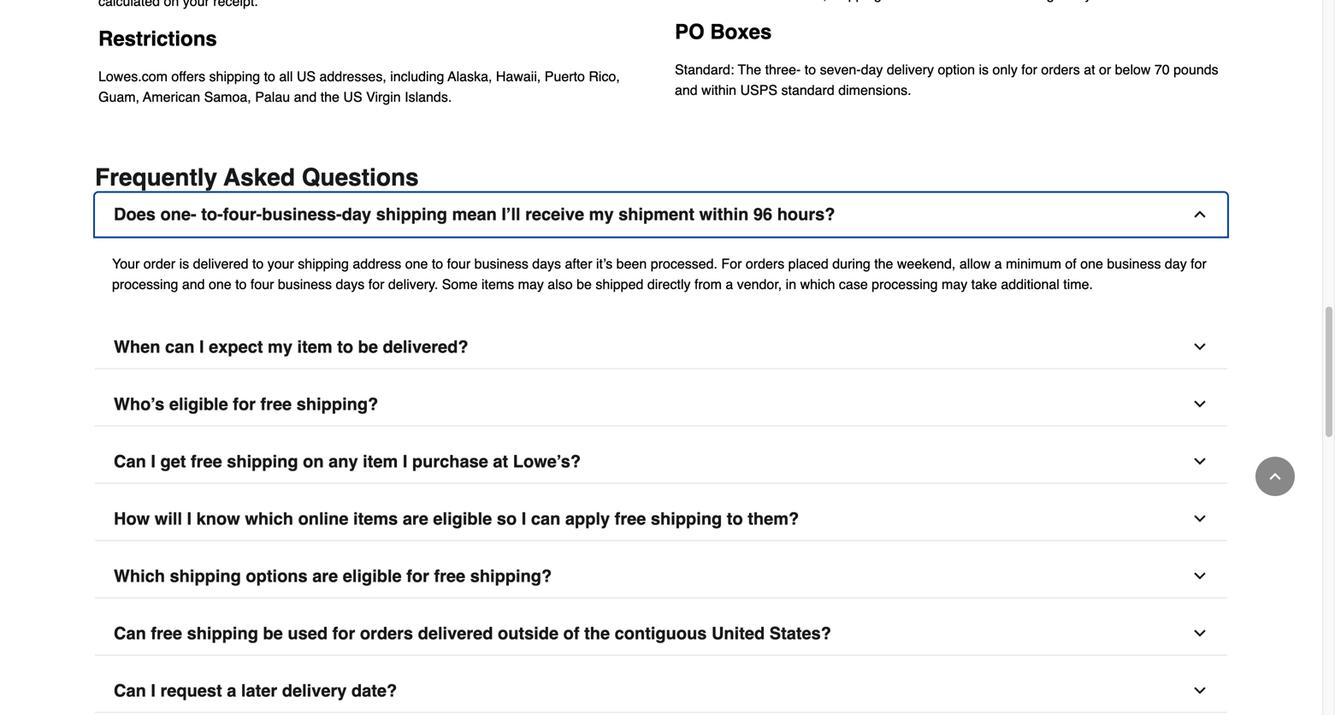 Task type: describe. For each thing, give the bounding box(es) containing it.
0 horizontal spatial be
[[263, 624, 283, 643]]

to inside standard: the three- to seven-day delivery option is only for orders at or below 70 pounds and within usps standard dimensions.
[[805, 62, 816, 77]]

can i request a later delivery date? button
[[95, 669, 1227, 713]]

delivered inside your order is delivered to your shipping address one to four business days after it's been processed. for orders placed during the weekend, allow a minimum of one business day for processing and one to four business days for delivery. some items may also be shipped directly from a vendor, in which case processing may take additional time.
[[193, 256, 248, 272]]

get
[[160, 452, 186, 471]]

0 vertical spatial a
[[995, 256, 1002, 272]]

chevron down image for shipping?
[[1192, 567, 1209, 585]]

delivered?
[[383, 337, 468, 357]]

boxes
[[710, 20, 772, 44]]

allow
[[960, 256, 991, 272]]

addresses,
[[319, 68, 386, 84]]

seven-
[[820, 62, 861, 77]]

who's eligible for free shipping? button
[[95, 383, 1227, 426]]

it's
[[596, 256, 613, 272]]

shipping inside lowes.com offers shipping to all us addresses, including alaska, hawaii, puerto rico, guam, american samoa, palau and the us virgin islands.
[[209, 68, 260, 84]]

chevron down image for be
[[1192, 338, 1209, 355]]

to up some on the top left of the page
[[432, 256, 443, 272]]

delivered inside button
[[418, 624, 493, 643]]

including
[[390, 68, 444, 84]]

united
[[712, 624, 765, 643]]

know
[[196, 509, 240, 529]]

some
[[442, 276, 478, 292]]

the
[[738, 62, 761, 77]]

1 horizontal spatial one
[[405, 256, 428, 272]]

purchase
[[412, 452, 488, 471]]

is inside standard: the three- to seven-day delivery option is only for orders at or below 70 pounds and within usps standard dimensions.
[[979, 62, 989, 77]]

in
[[786, 276, 796, 292]]

0 horizontal spatial us
[[297, 68, 316, 84]]

lowes.com
[[98, 68, 168, 84]]

can for can i get free shipping on any item i purchase at lowe's?
[[114, 452, 146, 471]]

order
[[144, 256, 175, 272]]

shipping inside can free shipping be used for orders delivered outside of the contiguous united states? button
[[187, 624, 258, 643]]

islands.
[[405, 89, 452, 105]]

on
[[303, 452, 324, 471]]

asked
[[224, 164, 295, 191]]

weekend,
[[897, 256, 956, 272]]

so
[[497, 509, 517, 529]]

shipping inside does one- to-four-business-day shipping mean i'll receive my shipment within 96 hours? button
[[376, 204, 447, 224]]

later
[[241, 681, 277, 700]]

2 may from the left
[[942, 276, 968, 292]]

shipping? inside which shipping options are eligible for free shipping? button
[[470, 566, 552, 586]]

who's eligible for free shipping?
[[114, 394, 378, 414]]

free right get
[[191, 452, 222, 471]]

the inside your order is delivered to your shipping address one to four business days after it's been processed. for orders placed during the weekend, allow a minimum of one business day for processing and one to four business days for delivery. some items may also be shipped directly from a vendor, in which case processing may take additional time.
[[874, 256, 893, 272]]

expect
[[209, 337, 263, 357]]

the inside lowes.com offers shipping to all us addresses, including alaska, hawaii, puerto rico, guam, american samoa, palau and the us virgin islands.
[[321, 89, 340, 105]]

are inside button
[[403, 509, 428, 529]]

to up expect
[[235, 276, 247, 292]]

1 horizontal spatial us
[[343, 89, 362, 105]]

vendor,
[[737, 276, 782, 292]]

to-
[[201, 204, 223, 224]]

for inside standard: the three- to seven-day delivery option is only for orders at or below 70 pounds and within usps standard dimensions.
[[1022, 62, 1038, 77]]

which shipping options are eligible for free shipping? button
[[95, 555, 1227, 598]]

four-
[[223, 204, 262, 224]]

directly
[[647, 276, 691, 292]]

when can i expect my item to be delivered? button
[[95, 325, 1227, 369]]

96
[[753, 204, 773, 224]]

chevron down image for item
[[1192, 453, 1209, 470]]

2 horizontal spatial one
[[1081, 256, 1103, 272]]

chevron down image for delivered
[[1192, 625, 1209, 642]]

day for seven-
[[861, 62, 883, 77]]

shipping inside the how will i know which online items are eligible so i can apply free shipping to them? button
[[651, 509, 722, 529]]

lowes.com offers shipping to all us addresses, including alaska, hawaii, puerto rico, guam, american samoa, palau and the us virgin islands.
[[98, 68, 620, 105]]

2 horizontal spatial business
[[1107, 256, 1161, 272]]

0 horizontal spatial eligible
[[169, 394, 228, 414]]

to left the your
[[252, 256, 264, 272]]

1 vertical spatial a
[[726, 276, 733, 292]]

can for can free shipping be used for orders delivered outside of the contiguous united states?
[[114, 624, 146, 643]]

states?
[[770, 624, 831, 643]]

usps
[[740, 82, 778, 98]]

of inside your order is delivered to your shipping address one to four business days after it's been processed. for orders placed during the weekend, allow a minimum of one business day for processing and one to four business days for delivery. some items may also be shipped directly from a vendor, in which case processing may take additional time.
[[1065, 256, 1077, 272]]

for
[[721, 256, 742, 272]]

shipping inside which shipping options are eligible for free shipping? button
[[170, 566, 241, 586]]

standard:
[[675, 62, 734, 77]]

also
[[548, 276, 573, 292]]

address
[[353, 256, 401, 272]]

1 may from the left
[[518, 276, 544, 292]]

can free shipping be used for orders delivered outside of the contiguous united states?
[[114, 624, 831, 643]]

processed.
[[651, 256, 718, 272]]

palau
[[255, 89, 290, 105]]

how will i know which online items are eligible so i can apply free shipping to them?
[[114, 509, 799, 529]]

1 horizontal spatial four
[[447, 256, 471, 272]]

can i request a later delivery date?
[[114, 681, 397, 700]]

70
[[1155, 62, 1170, 77]]

any
[[329, 452, 358, 471]]

1 vertical spatial my
[[268, 337, 293, 357]]

be inside your order is delivered to your shipping address one to four business days after it's been processed. for orders placed during the weekend, allow a minimum of one business day for processing and one to four business days for delivery. some items may also be shipped directly from a vendor, in which case processing may take additional time.
[[577, 276, 592, 292]]

and inside lowes.com offers shipping to all us addresses, including alaska, hawaii, puerto rico, guam, american samoa, palau and the us virgin islands.
[[294, 89, 317, 105]]

used
[[288, 624, 328, 643]]

1 horizontal spatial days
[[532, 256, 561, 272]]

standard: the three- to seven-day delivery option is only for orders at or below 70 pounds and within usps standard dimensions.
[[675, 62, 1219, 98]]

restrictions
[[98, 27, 217, 50]]

placed
[[788, 256, 829, 272]]

orders inside standard: the three- to seven-day delivery option is only for orders at or below 70 pounds and within usps standard dimensions.
[[1041, 62, 1080, 77]]

virgin
[[366, 89, 401, 105]]

1 horizontal spatial business
[[474, 256, 528, 272]]

does
[[114, 204, 156, 224]]

alaska,
[[448, 68, 492, 84]]

case
[[839, 276, 868, 292]]

which shipping options are eligible for free shipping?
[[114, 566, 552, 586]]

them?
[[748, 509, 799, 529]]

hours?
[[777, 204, 835, 224]]

free down how will i know which online items are eligible so i can apply free shipping to them? at the bottom of page
[[434, 566, 465, 586]]

to inside lowes.com offers shipping to all us addresses, including alaska, hawaii, puerto rico, guam, american samoa, palau and the us virgin islands.
[[264, 68, 275, 84]]

items inside button
[[353, 509, 398, 529]]

minimum
[[1006, 256, 1061, 272]]

day for business-
[[342, 204, 371, 224]]

i left purchase
[[403, 452, 407, 471]]

and inside your order is delivered to your shipping address one to four business days after it's been processed. for orders placed during the weekend, allow a minimum of one business day for processing and one to four business days for delivery. some items may also be shipped directly from a vendor, in which case processing may take additional time.
[[182, 276, 205, 292]]

rico,
[[589, 68, 620, 84]]

pounds
[[1174, 62, 1219, 77]]

all
[[279, 68, 293, 84]]

1 horizontal spatial be
[[358, 337, 378, 357]]

apply
[[565, 509, 610, 529]]

dimensions.
[[838, 82, 911, 98]]

shipping? inside who's eligible for free shipping? button
[[297, 394, 378, 414]]

1 horizontal spatial eligible
[[343, 566, 402, 586]]

questions
[[302, 164, 419, 191]]

lowe's?
[[513, 452, 581, 471]]

does one- to-four-business-day shipping mean i'll receive my shipment within 96 hours? button
[[95, 193, 1227, 236]]



Task type: vqa. For each thing, say whether or not it's contained in the screenshot.
first Choose Options link from the right
no



Task type: locate. For each thing, give the bounding box(es) containing it.
options
[[246, 566, 308, 586]]

1 vertical spatial chevron up image
[[1267, 468, 1284, 485]]

items right some on the top left of the page
[[482, 276, 514, 292]]

and down standard:
[[675, 82, 698, 98]]

to inside the how will i know which online items are eligible so i can apply free shipping to them? button
[[727, 509, 743, 529]]

within left 96
[[699, 204, 749, 224]]

delivery
[[887, 62, 934, 77], [282, 681, 347, 700]]

0 vertical spatial my
[[589, 204, 614, 224]]

after
[[565, 256, 592, 272]]

1 vertical spatial of
[[563, 624, 580, 643]]

within
[[702, 82, 737, 98], [699, 204, 749, 224]]

1 vertical spatial four
[[251, 276, 274, 292]]

be down after
[[577, 276, 592, 292]]

1 vertical spatial us
[[343, 89, 362, 105]]

0 vertical spatial delivered
[[193, 256, 248, 272]]

1 vertical spatial orders
[[746, 256, 785, 272]]

one up expect
[[209, 276, 232, 292]]

1 vertical spatial can
[[114, 624, 146, 643]]

shipping up address
[[376, 204, 447, 224]]

a
[[995, 256, 1002, 272], [726, 276, 733, 292], [227, 681, 236, 700]]

within inside standard: the three- to seven-day delivery option is only for orders at or below 70 pounds and within usps standard dimensions.
[[702, 82, 737, 98]]

your
[[268, 256, 294, 272]]

1 horizontal spatial chevron up image
[[1267, 468, 1284, 485]]

0 vertical spatial chevron up image
[[1192, 206, 1209, 223]]

2 vertical spatial can
[[114, 681, 146, 700]]

my
[[589, 204, 614, 224], [268, 337, 293, 357]]

0 horizontal spatial my
[[268, 337, 293, 357]]

1 vertical spatial are
[[312, 566, 338, 586]]

is right order
[[179, 256, 189, 272]]

one-
[[160, 204, 196, 224]]

eligible right who's
[[169, 394, 228, 414]]

business
[[474, 256, 528, 272], [1107, 256, 1161, 272], [278, 276, 332, 292]]

which inside button
[[245, 509, 293, 529]]

1 vertical spatial at
[[493, 452, 508, 471]]

1 vertical spatial is
[[179, 256, 189, 272]]

0 horizontal spatial are
[[312, 566, 338, 586]]

1 can from the top
[[114, 452, 146, 471]]

how
[[114, 509, 150, 529]]

shipping left on
[[227, 452, 298, 471]]

delivered
[[193, 256, 248, 272], [418, 624, 493, 643]]

i right will
[[187, 509, 192, 529]]

frequently asked questions
[[95, 164, 419, 191]]

and down one-
[[182, 276, 205, 292]]

0 horizontal spatial of
[[563, 624, 580, 643]]

the inside button
[[584, 624, 610, 643]]

time.
[[1063, 276, 1093, 292]]

may left 'also'
[[518, 276, 544, 292]]

orders up "date?"
[[360, 624, 413, 643]]

when
[[114, 337, 160, 357]]

offers
[[171, 68, 205, 84]]

for
[[1022, 62, 1038, 77], [1191, 256, 1207, 272], [368, 276, 384, 292], [233, 394, 256, 414], [407, 566, 429, 586], [332, 624, 355, 643]]

of up time.
[[1065, 256, 1077, 272]]

shipment
[[619, 204, 695, 224]]

0 horizontal spatial day
[[342, 204, 371, 224]]

shipping?
[[297, 394, 378, 414], [470, 566, 552, 586]]

1 vertical spatial which
[[245, 509, 293, 529]]

2 vertical spatial day
[[1165, 256, 1187, 272]]

0 vertical spatial delivery
[[887, 62, 934, 77]]

0 vertical spatial is
[[979, 62, 989, 77]]

scroll to top element
[[1256, 457, 1295, 496]]

1 processing from the left
[[112, 276, 178, 292]]

0 horizontal spatial days
[[336, 276, 365, 292]]

chevron down image inside the when can i expect my item to be delivered? button
[[1192, 338, 1209, 355]]

processing down order
[[112, 276, 178, 292]]

0 vertical spatial day
[[861, 62, 883, 77]]

receive
[[525, 204, 584, 224]]

item right "any"
[[363, 452, 398, 471]]

0 vertical spatial items
[[482, 276, 514, 292]]

1 horizontal spatial shipping?
[[470, 566, 552, 586]]

additional
[[1001, 276, 1060, 292]]

during
[[833, 256, 871, 272]]

chevron down image inside can i request a later delivery date? button
[[1192, 682, 1209, 699]]

is left only
[[979, 62, 989, 77]]

a left the later
[[227, 681, 236, 700]]

free up "request"
[[151, 624, 182, 643]]

1 vertical spatial eligible
[[433, 509, 492, 529]]

can
[[165, 337, 195, 357], [531, 509, 561, 529]]

5 chevron down image from the top
[[1192, 625, 1209, 642]]

frequently
[[95, 164, 217, 191]]

when can i expect my item to be delivered?
[[114, 337, 468, 357]]

chevron down image inside can i get free shipping on any item i purchase at lowe's? button
[[1192, 453, 1209, 470]]

1 horizontal spatial items
[[482, 276, 514, 292]]

does one- to-four-business-day shipping mean i'll receive my shipment within 96 hours?
[[114, 204, 835, 224]]

chevron down image inside which shipping options are eligible for free shipping? button
[[1192, 567, 1209, 585]]

1 vertical spatial delivery
[[282, 681, 347, 700]]

at inside standard: the three- to seven-day delivery option is only for orders at or below 70 pounds and within usps standard dimensions.
[[1084, 62, 1095, 77]]

orders
[[1041, 62, 1080, 77], [746, 256, 785, 272], [360, 624, 413, 643]]

0 horizontal spatial is
[[179, 256, 189, 272]]

0 vertical spatial shipping?
[[297, 394, 378, 414]]

2 vertical spatial eligible
[[343, 566, 402, 586]]

1 horizontal spatial may
[[942, 276, 968, 292]]

outside
[[498, 624, 559, 643]]

0 horizontal spatial the
[[321, 89, 340, 105]]

which down placed on the right
[[800, 276, 835, 292]]

po boxes
[[675, 20, 772, 44]]

of right outside
[[563, 624, 580, 643]]

1 vertical spatial shipping?
[[470, 566, 552, 586]]

items inside your order is delivered to your shipping address one to four business days after it's been processed. for orders placed during the weekend, allow a minimum of one business day for processing and one to four business days for delivery. some items may also be shipped directly from a vendor, in which case processing may take additional time.
[[482, 276, 514, 292]]

delivery right the later
[[282, 681, 347, 700]]

and
[[675, 82, 698, 98], [294, 89, 317, 105], [182, 276, 205, 292]]

eligible
[[169, 394, 228, 414], [433, 509, 492, 529], [343, 566, 402, 586]]

6 chevron down image from the top
[[1192, 682, 1209, 699]]

shipping? down so at the left bottom of page
[[470, 566, 552, 586]]

0 horizontal spatial four
[[251, 276, 274, 292]]

days up 'also'
[[532, 256, 561, 272]]

2 processing from the left
[[872, 276, 938, 292]]

items
[[482, 276, 514, 292], [353, 509, 398, 529]]

0 horizontal spatial which
[[245, 509, 293, 529]]

are inside button
[[312, 566, 338, 586]]

can right so at the left bottom of page
[[531, 509, 561, 529]]

be left delivered?
[[358, 337, 378, 357]]

1 vertical spatial days
[[336, 276, 365, 292]]

four down the your
[[251, 276, 274, 292]]

1 horizontal spatial a
[[726, 276, 733, 292]]

0 vertical spatial can
[[165, 337, 195, 357]]

be left used
[[263, 624, 283, 643]]

2 horizontal spatial and
[[675, 82, 698, 98]]

one up delivery.
[[405, 256, 428, 272]]

processing down weekend,
[[872, 276, 938, 292]]

1 vertical spatial the
[[874, 256, 893, 272]]

2 can from the top
[[114, 624, 146, 643]]

can i get free shipping on any item i purchase at lowe's? button
[[95, 440, 1227, 484]]

day inside your order is delivered to your shipping address one to four business days after it's been processed. for orders placed during the weekend, allow a minimum of one business day for processing and one to four business days for delivery. some items may also be shipped directly from a vendor, in which case processing may take additional time.
[[1165, 256, 1187, 272]]

are down purchase
[[403, 509, 428, 529]]

po
[[675, 20, 705, 44]]

contiguous
[[615, 624, 707, 643]]

3 chevron down image from the top
[[1192, 453, 1209, 470]]

to inside the when can i expect my item to be delivered? button
[[337, 337, 353, 357]]

items right online
[[353, 509, 398, 529]]

1 chevron down image from the top
[[1192, 338, 1209, 355]]

orders left or
[[1041, 62, 1080, 77]]

i
[[199, 337, 204, 357], [151, 452, 156, 471], [403, 452, 407, 471], [187, 509, 192, 529], [522, 509, 526, 529], [151, 681, 156, 700]]

0 vertical spatial us
[[297, 68, 316, 84]]

0 vertical spatial which
[[800, 276, 835, 292]]

delivered left outside
[[418, 624, 493, 643]]

shipping down know
[[170, 566, 241, 586]]

0 horizontal spatial shipping?
[[297, 394, 378, 414]]

shipping? up "any"
[[297, 394, 378, 414]]

can left get
[[114, 452, 146, 471]]

0 horizontal spatial chevron up image
[[1192, 206, 1209, 223]]

1 horizontal spatial day
[[861, 62, 883, 77]]

guam,
[[98, 89, 139, 105]]

4 chevron down image from the top
[[1192, 567, 1209, 585]]

can inside button
[[165, 337, 195, 357]]

one
[[405, 256, 428, 272], [1081, 256, 1103, 272], [209, 276, 232, 292]]

0 vertical spatial the
[[321, 89, 340, 105]]

2 horizontal spatial the
[[874, 256, 893, 272]]

1 vertical spatial be
[[358, 337, 378, 357]]

1 horizontal spatial can
[[531, 509, 561, 529]]

orders inside your order is delivered to your shipping address one to four business days after it's been processed. for orders placed during the weekend, allow a minimum of one business day for processing and one to four business days for delivery. some items may also be shipped directly from a vendor, in which case processing may take additional time.
[[746, 256, 785, 272]]

eligible down online
[[343, 566, 402, 586]]

can
[[114, 452, 146, 471], [114, 624, 146, 643], [114, 681, 146, 700]]

free down "when can i expect my item to be delivered?"
[[260, 394, 292, 414]]

chevron down image
[[1192, 338, 1209, 355], [1192, 396, 1209, 413], [1192, 453, 1209, 470], [1192, 567, 1209, 585], [1192, 625, 1209, 642], [1192, 682, 1209, 699]]

within down standard:
[[702, 82, 737, 98]]

eligible left so at the left bottom of page
[[433, 509, 492, 529]]

chevron down image inside can free shipping be used for orders delivered outside of the contiguous united states? button
[[1192, 625, 1209, 642]]

can inside button
[[531, 509, 561, 529]]

i left expect
[[199, 337, 204, 357]]

0 horizontal spatial one
[[209, 276, 232, 292]]

2 vertical spatial a
[[227, 681, 236, 700]]

can free shipping be used for orders delivered outside of the contiguous united states? button
[[95, 612, 1227, 656]]

2 horizontal spatial a
[[995, 256, 1002, 272]]

may down allow
[[942, 276, 968, 292]]

delivered down to-
[[193, 256, 248, 272]]

chevron up image inside does one- to-four-business-day shipping mean i'll receive my shipment within 96 hours? button
[[1192, 206, 1209, 223]]

us right the all at the top left of page
[[297, 68, 316, 84]]

eligible inside button
[[433, 509, 492, 529]]

online
[[298, 509, 349, 529]]

and right palau
[[294, 89, 317, 105]]

can down which on the bottom of page
[[114, 624, 146, 643]]

chevron up image
[[1192, 206, 1209, 223], [1267, 468, 1284, 485]]

day inside button
[[342, 204, 371, 224]]

0 horizontal spatial business
[[278, 276, 332, 292]]

1 horizontal spatial processing
[[872, 276, 938, 292]]

1 vertical spatial can
[[531, 509, 561, 529]]

0 horizontal spatial at
[[493, 452, 508, 471]]

shipping right the your
[[298, 256, 349, 272]]

can left "request"
[[114, 681, 146, 700]]

day
[[861, 62, 883, 77], [342, 204, 371, 224], [1165, 256, 1187, 272]]

0 horizontal spatial items
[[353, 509, 398, 529]]

your order is delivered to your shipping address one to four business days after it's been processed. for orders placed during the weekend, allow a minimum of one business day for processing and one to four business days for delivery. some items may also be shipped directly from a vendor, in which case processing may take additional time.
[[112, 256, 1207, 292]]

free inside button
[[615, 509, 646, 529]]

only
[[993, 62, 1018, 77]]

samoa,
[[204, 89, 251, 105]]

orders inside button
[[360, 624, 413, 643]]

2 horizontal spatial day
[[1165, 256, 1187, 272]]

0 vertical spatial days
[[532, 256, 561, 272]]

1 horizontal spatial orders
[[746, 256, 785, 272]]

date?
[[351, 681, 397, 700]]

1 vertical spatial item
[[363, 452, 398, 471]]

1 horizontal spatial the
[[584, 624, 610, 643]]

are right options
[[312, 566, 338, 586]]

shipped
[[596, 276, 644, 292]]

my right expect
[[268, 337, 293, 357]]

0 vertical spatial eligible
[[169, 394, 228, 414]]

one up time.
[[1081, 256, 1103, 272]]

standard
[[781, 82, 835, 98]]

2 horizontal spatial orders
[[1041, 62, 1080, 77]]

0 horizontal spatial may
[[518, 276, 544, 292]]

the down the addresses,
[[321, 89, 340, 105]]

at inside button
[[493, 452, 508, 471]]

chevron up image inside the scroll to top element
[[1267, 468, 1284, 485]]

2 horizontal spatial be
[[577, 276, 592, 292]]

the
[[321, 89, 340, 105], [874, 256, 893, 272], [584, 624, 610, 643]]

and inside standard: the three- to seven-day delivery option is only for orders at or below 70 pounds and within usps standard dimensions.
[[675, 82, 698, 98]]

to left them?
[[727, 509, 743, 529]]

0 horizontal spatial orders
[[360, 624, 413, 643]]

request
[[160, 681, 222, 700]]

1 horizontal spatial are
[[403, 509, 428, 529]]

i left "request"
[[151, 681, 156, 700]]

chevron down image
[[1192, 510, 1209, 527]]

of
[[1065, 256, 1077, 272], [563, 624, 580, 643]]

0 horizontal spatial can
[[165, 337, 195, 357]]

3 can from the top
[[114, 681, 146, 700]]

shipping down can i get free shipping on any item i purchase at lowe's? button
[[651, 509, 722, 529]]

take
[[971, 276, 997, 292]]

1 horizontal spatial is
[[979, 62, 989, 77]]

item right expect
[[297, 337, 332, 357]]

day inside standard: the three- to seven-day delivery option is only for orders at or below 70 pounds and within usps standard dimensions.
[[861, 62, 883, 77]]

at left the lowe's?
[[493, 452, 508, 471]]

can right when
[[165, 337, 195, 357]]

puerto
[[545, 68, 585, 84]]

1 horizontal spatial my
[[589, 204, 614, 224]]

been
[[616, 256, 647, 272]]

0 vertical spatial within
[[702, 82, 737, 98]]

1 horizontal spatial delivery
[[887, 62, 934, 77]]

of inside button
[[563, 624, 580, 643]]

0 vertical spatial are
[[403, 509, 428, 529]]

delivery.
[[388, 276, 438, 292]]

the right during
[[874, 256, 893, 272]]

free right apply
[[615, 509, 646, 529]]

2 vertical spatial be
[[263, 624, 283, 643]]

three-
[[765, 62, 801, 77]]

shipping up samoa,
[[209, 68, 260, 84]]

i right so at the left bottom of page
[[522, 509, 526, 529]]

be
[[577, 276, 592, 292], [358, 337, 378, 357], [263, 624, 283, 643]]

0 horizontal spatial item
[[297, 337, 332, 357]]

1 vertical spatial items
[[353, 509, 398, 529]]

1 horizontal spatial item
[[363, 452, 398, 471]]

which inside your order is delivered to your shipping address one to four business days after it's been processed. for orders placed during the weekend, allow a minimum of one business day for processing and one to four business days for delivery. some items may also be shipped directly from a vendor, in which case processing may take additional time.
[[800, 276, 835, 292]]

0 horizontal spatial a
[[227, 681, 236, 700]]

at left or
[[1084, 62, 1095, 77]]

mean
[[452, 204, 497, 224]]

delivery up dimensions.
[[887, 62, 934, 77]]

to left the all at the top left of page
[[264, 68, 275, 84]]

shipping inside your order is delivered to your shipping address one to four business days after it's been processed. for orders placed during the weekend, allow a minimum of one business day for processing and one to four business days for delivery. some items may also be shipped directly from a vendor, in which case processing may take additional time.
[[298, 256, 349, 272]]

1 horizontal spatial of
[[1065, 256, 1077, 272]]

is
[[979, 62, 989, 77], [179, 256, 189, 272]]

delivery inside standard: the three- to seven-day delivery option is only for orders at or below 70 pounds and within usps standard dimensions.
[[887, 62, 934, 77]]

0 vertical spatial can
[[114, 452, 146, 471]]

0 vertical spatial orders
[[1041, 62, 1080, 77]]

orders up 'vendor,'
[[746, 256, 785, 272]]

delivery inside can i request a later delivery date? button
[[282, 681, 347, 700]]

a down for
[[726, 276, 733, 292]]

to up standard
[[805, 62, 816, 77]]

below
[[1115, 62, 1151, 77]]

option
[[938, 62, 975, 77]]

american
[[143, 89, 200, 105]]

within inside does one- to-four-business-day shipping mean i'll receive my shipment within 96 hours? button
[[699, 204, 749, 224]]

to left delivered?
[[337, 337, 353, 357]]

2 horizontal spatial eligible
[[433, 509, 492, 529]]

which
[[114, 566, 165, 586]]

i'll
[[502, 204, 521, 224]]

0 horizontal spatial processing
[[112, 276, 178, 292]]

my right receive
[[589, 204, 614, 224]]

from
[[695, 276, 722, 292]]

is inside your order is delivered to your shipping address one to four business days after it's been processed. for orders placed during the weekend, allow a minimum of one business day for processing and one to four business days for delivery. some items may also be shipped directly from a vendor, in which case processing may take additional time.
[[179, 256, 189, 272]]

can for can i request a later delivery date?
[[114, 681, 146, 700]]

four up some on the top left of the page
[[447, 256, 471, 272]]

1 horizontal spatial delivered
[[418, 624, 493, 643]]

1 vertical spatial delivered
[[418, 624, 493, 643]]

0 horizontal spatial and
[[182, 276, 205, 292]]

i left get
[[151, 452, 156, 471]]

a inside button
[[227, 681, 236, 700]]

business-
[[262, 204, 342, 224]]

shipping inside can i get free shipping on any item i purchase at lowe's? button
[[227, 452, 298, 471]]

will
[[155, 509, 182, 529]]

2 chevron down image from the top
[[1192, 396, 1209, 413]]

a right allow
[[995, 256, 1002, 272]]

the left contiguous
[[584, 624, 610, 643]]

item
[[297, 337, 332, 357], [363, 452, 398, 471]]

shipping up "request"
[[187, 624, 258, 643]]

days down address
[[336, 276, 365, 292]]

chevron down image inside who's eligible for free shipping? button
[[1192, 396, 1209, 413]]

which right know
[[245, 509, 293, 529]]

1 horizontal spatial at
[[1084, 62, 1095, 77]]

hawaii,
[[496, 68, 541, 84]]

us down the addresses,
[[343, 89, 362, 105]]

at
[[1084, 62, 1095, 77], [493, 452, 508, 471]]



